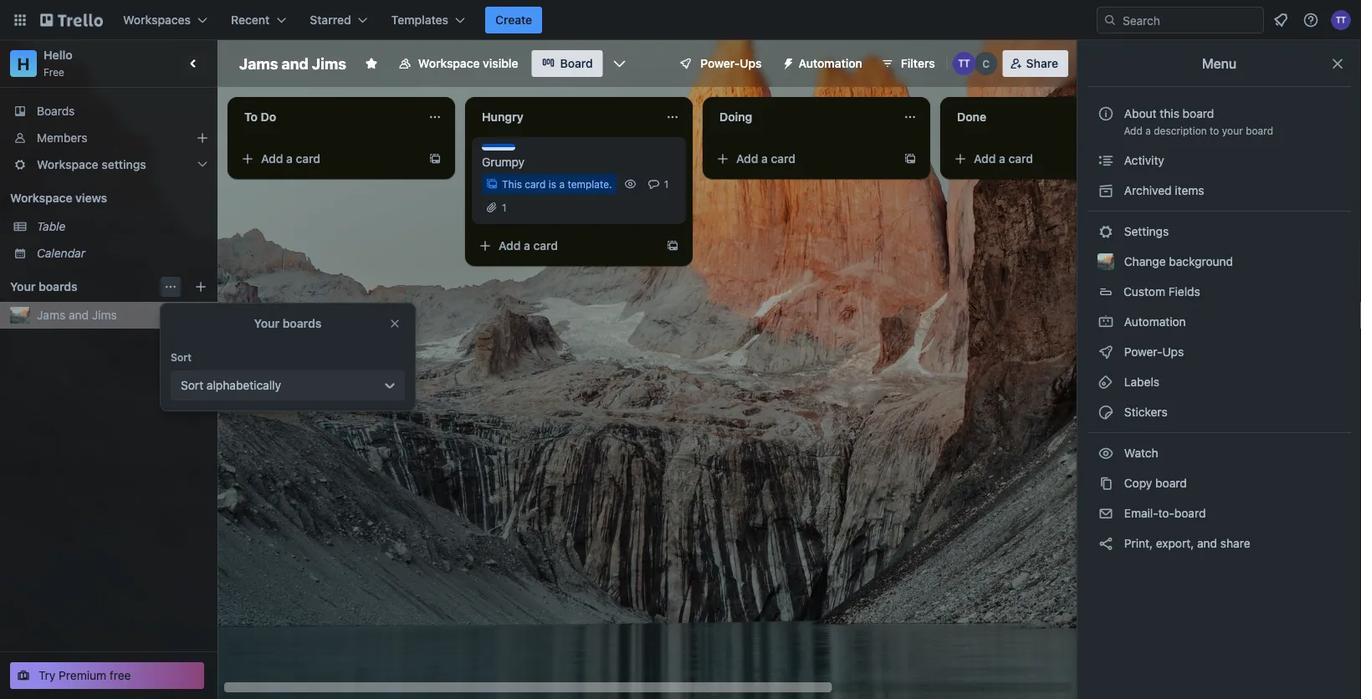 Task type: describe. For each thing, give the bounding box(es) containing it.
card left is
[[525, 178, 546, 190]]

search image
[[1104, 13, 1117, 27]]

board
[[560, 56, 593, 70]]

primary element
[[0, 0, 1362, 40]]

create button
[[485, 7, 542, 33]]

email-
[[1125, 507, 1159, 521]]

sm image for labels
[[1098, 374, 1115, 391]]

board link
[[532, 50, 603, 77]]

free
[[44, 66, 64, 78]]

about
[[1125, 107, 1157, 121]]

open information menu image
[[1303, 12, 1320, 28]]

calendar link
[[37, 245, 208, 262]]

sm image for settings
[[1098, 223, 1115, 240]]

about this board add a description to your board
[[1124, 107, 1274, 136]]

template.
[[568, 178, 612, 190]]

sm image for email-to-board
[[1098, 505, 1115, 522]]

your
[[1223, 125, 1243, 136]]

custom fields button
[[1088, 279, 1352, 305]]

archived items
[[1121, 184, 1205, 198]]

alphabetically
[[207, 379, 281, 393]]

1 vertical spatial 1
[[502, 202, 507, 213]]

settings
[[102, 158, 146, 172]]

a down the done text box
[[999, 152, 1006, 166]]

0 horizontal spatial jams and jims
[[37, 308, 117, 322]]

boards inside 'element'
[[39, 280, 78, 294]]

add a card for doing
[[736, 152, 796, 166]]

watch link
[[1088, 440, 1352, 467]]

archived items link
[[1088, 177, 1352, 204]]

starred button
[[300, 7, 378, 33]]

1 horizontal spatial 1
[[664, 178, 669, 190]]

boards link
[[0, 98, 218, 125]]

done
[[957, 110, 987, 124]]

card for hungry
[[534, 239, 558, 253]]

settings
[[1121, 225, 1169, 239]]

sm image for watch
[[1098, 445, 1115, 462]]

add for to do
[[261, 152, 283, 166]]

customize views image
[[612, 55, 628, 72]]

is
[[549, 178, 557, 190]]

activity link
[[1088, 147, 1352, 174]]

add for doing
[[736, 152, 759, 166]]

jams and jims link
[[37, 307, 187, 324]]

sort for sort alphabetically
[[181, 379, 203, 393]]

Hungry text field
[[472, 104, 656, 131]]

copy
[[1125, 477, 1153, 490]]

stickers link
[[1088, 399, 1352, 426]]

add board image
[[194, 280, 208, 294]]

to-
[[1159, 507, 1175, 521]]

0 notifications image
[[1271, 10, 1291, 30]]

c
[[983, 58, 990, 69]]

custom fields
[[1124, 285, 1201, 299]]

workspace navigation collapse icon image
[[182, 52, 206, 75]]

change background link
[[1088, 249, 1352, 275]]

c button
[[975, 52, 998, 75]]

recent button
[[221, 7, 297, 33]]

templates button
[[381, 7, 475, 33]]

background
[[1169, 255, 1234, 269]]

hungry
[[482, 110, 524, 124]]

1 vertical spatial jims
[[92, 308, 117, 322]]

to
[[244, 110, 258, 124]]

create from template… image for to do
[[429, 152, 442, 166]]

stickers
[[1121, 405, 1168, 419]]

Search field
[[1117, 8, 1264, 33]]

h
[[17, 54, 30, 73]]

sm image for power-ups
[[1098, 344, 1115, 361]]

custom
[[1124, 285, 1166, 299]]

change
[[1125, 255, 1166, 269]]

sm image for automation
[[1098, 314, 1115, 331]]

workspace settings button
[[0, 151, 218, 178]]

archived
[[1125, 184, 1172, 198]]

do
[[261, 110, 276, 124]]

share
[[1221, 537, 1251, 551]]

visible
[[483, 56, 518, 70]]

ups inside button
[[740, 56, 762, 70]]

print, export, and share link
[[1088, 531, 1352, 557]]

your inside 'element'
[[10, 280, 36, 294]]

share
[[1027, 56, 1059, 70]]

power-ups inside button
[[701, 56, 762, 70]]

add a card for hungry
[[499, 239, 558, 253]]

power- inside power-ups button
[[701, 56, 740, 70]]

1 vertical spatial your
[[254, 317, 280, 331]]

to
[[1210, 125, 1220, 136]]

create from template… image for hungry
[[666, 239, 680, 253]]

a down to do text field
[[286, 152, 293, 166]]

sort alphabetically
[[181, 379, 281, 393]]

table
[[37, 220, 66, 234]]

copy board
[[1121, 477, 1187, 490]]

sm image for copy board
[[1098, 475, 1115, 492]]

add a card button for hungry
[[472, 233, 659, 259]]

automation link
[[1088, 309, 1352, 336]]

workspace views
[[10, 191, 107, 205]]

1 horizontal spatial power-ups
[[1121, 345, 1188, 359]]

starred
[[310, 13, 351, 27]]

a down doing text box
[[762, 152, 768, 166]]

1 horizontal spatial ups
[[1163, 345, 1184, 359]]

templates
[[391, 13, 449, 27]]

table link
[[37, 218, 208, 235]]

workspace settings
[[37, 158, 146, 172]]

hello free
[[44, 48, 72, 78]]

your boards with 1 items element
[[10, 277, 156, 297]]

add down done
[[974, 152, 996, 166]]



Task type: vqa. For each thing, say whether or not it's contained in the screenshot.
Christina Overa (christinaovera) icon to the right
no



Task type: locate. For each thing, give the bounding box(es) containing it.
grumpy link
[[482, 154, 676, 171]]

power-ups
[[701, 56, 762, 70], [1121, 345, 1188, 359]]

workspaces button
[[113, 7, 218, 33]]

workspace down templates popup button at top left
[[418, 56, 480, 70]]

sm image up doing text box
[[775, 50, 799, 74]]

workspaces
[[123, 13, 191, 27]]

1 vertical spatial ups
[[1163, 345, 1184, 359]]

sm image left settings
[[1098, 223, 1115, 240]]

sm image for archived items
[[1098, 182, 1115, 199]]

chestercheeetah (chestercheeetah) image
[[975, 52, 998, 75]]

your boards
[[10, 280, 78, 294], [254, 317, 322, 331]]

ups up the doing
[[740, 56, 762, 70]]

recent
[[231, 13, 270, 27]]

and left share at the right of page
[[1198, 537, 1218, 551]]

menu
[[1202, 56, 1237, 72]]

h link
[[10, 50, 37, 77]]

jams and jims down recent popup button
[[239, 54, 346, 72]]

0 horizontal spatial create from template… image
[[429, 152, 442, 166]]

try premium free
[[38, 669, 131, 683]]

2 sm image from the top
[[1098, 314, 1115, 331]]

1 horizontal spatial and
[[282, 54, 309, 72]]

automation up doing text box
[[799, 56, 863, 70]]

automation down custom fields
[[1121, 315, 1186, 329]]

0 vertical spatial jams
[[239, 54, 278, 72]]

1 down this
[[502, 202, 507, 213]]

activity
[[1121, 154, 1165, 167]]

workspace inside dropdown button
[[37, 158, 98, 172]]

add a card button
[[234, 146, 422, 172], [710, 146, 897, 172], [947, 146, 1135, 172], [472, 233, 659, 259]]

workspace down members
[[37, 158, 98, 172]]

To Do text field
[[234, 104, 418, 131]]

copy board link
[[1088, 470, 1352, 497]]

jams
[[239, 54, 278, 72], [37, 308, 65, 322]]

sm image inside archived items link
[[1098, 182, 1115, 199]]

1 horizontal spatial your
[[254, 317, 280, 331]]

items
[[1175, 184, 1205, 198]]

and down 'your boards with 1 items' 'element'
[[69, 308, 89, 322]]

1 vertical spatial power-ups
[[1121, 345, 1188, 359]]

add inside about this board add a description to your board
[[1124, 125, 1143, 136]]

create
[[495, 13, 532, 27]]

fields
[[1169, 285, 1201, 299]]

add down this
[[499, 239, 521, 253]]

automation
[[799, 56, 863, 70], [1121, 315, 1186, 329]]

add down do
[[261, 152, 283, 166]]

1 horizontal spatial jams and jims
[[239, 54, 346, 72]]

add a card button down this card is a template.
[[472, 233, 659, 259]]

1 vertical spatial workspace
[[37, 158, 98, 172]]

sm image left stickers
[[1098, 404, 1115, 421]]

1 vertical spatial jams and jims
[[37, 308, 117, 322]]

0 horizontal spatial 1
[[502, 202, 507, 213]]

0 vertical spatial your
[[10, 280, 36, 294]]

premium
[[59, 669, 106, 683]]

sm image inside automation link
[[1098, 314, 1115, 331]]

1 vertical spatial boards
[[283, 317, 322, 331]]

board up print, export, and share
[[1175, 507, 1206, 521]]

workspace for workspace views
[[10, 191, 72, 205]]

and down recent popup button
[[282, 54, 309, 72]]

sm image left watch at the bottom of the page
[[1098, 445, 1115, 462]]

0 vertical spatial and
[[282, 54, 309, 72]]

jams inside text box
[[239, 54, 278, 72]]

1 horizontal spatial boards
[[283, 317, 322, 331]]

sm image inside the activity link
[[1098, 152, 1115, 169]]

workspace
[[418, 56, 480, 70], [37, 158, 98, 172], [10, 191, 72, 205]]

0 horizontal spatial jams
[[37, 308, 65, 322]]

add a card down done
[[974, 152, 1034, 166]]

sm image left labels at the bottom right of page
[[1098, 374, 1115, 391]]

0 vertical spatial 1
[[664, 178, 669, 190]]

a inside about this board add a description to your board
[[1146, 125, 1151, 136]]

power- up the doing
[[701, 56, 740, 70]]

1 horizontal spatial power-
[[1125, 345, 1163, 359]]

share button
[[1003, 50, 1069, 77]]

0 vertical spatial workspace
[[418, 56, 480, 70]]

0 vertical spatial power-ups
[[701, 56, 762, 70]]

print,
[[1125, 537, 1153, 551]]

terry turtle (terryturtle) image left c
[[953, 52, 976, 75]]

0 horizontal spatial your boards
[[10, 280, 78, 294]]

filters
[[901, 56, 935, 70]]

settings link
[[1088, 218, 1352, 245]]

workspace inside button
[[418, 56, 480, 70]]

sm image inside copy board link
[[1098, 475, 1115, 492]]

this
[[1160, 107, 1180, 121]]

sm image left print,
[[1098, 536, 1115, 552]]

sm image inside watch link
[[1098, 445, 1115, 462]]

sm image
[[1098, 152, 1115, 169], [1098, 314, 1115, 331], [1098, 344, 1115, 361], [1098, 505, 1115, 522]]

this card is a template.
[[502, 178, 612, 190]]

automation button
[[775, 50, 873, 77]]

0 vertical spatial sort
[[171, 352, 192, 363]]

sm image inside settings link
[[1098, 223, 1115, 240]]

watch
[[1121, 446, 1162, 460]]

add a card down do
[[261, 152, 321, 166]]

a
[[1146, 125, 1151, 136], [286, 152, 293, 166], [762, 152, 768, 166], [999, 152, 1006, 166], [559, 178, 565, 190], [524, 239, 531, 253]]

change background
[[1121, 255, 1234, 269]]

terry turtle (terryturtle) image
[[1332, 10, 1352, 30], [953, 52, 976, 75]]

sm image inside stickers link
[[1098, 404, 1115, 421]]

jims left star or unstar board image
[[312, 54, 346, 72]]

sm image left copy on the bottom
[[1098, 475, 1115, 492]]

create from template… image
[[429, 152, 442, 166], [666, 239, 680, 253]]

sm image inside labels link
[[1098, 374, 1115, 391]]

workspace for workspace settings
[[37, 158, 98, 172]]

doing
[[720, 110, 753, 124]]

boards
[[37, 104, 75, 118]]

jams down recent popup button
[[239, 54, 278, 72]]

jams down 'your boards with 1 items' 'element'
[[37, 308, 65, 322]]

1 horizontal spatial jams
[[239, 54, 278, 72]]

try
[[38, 669, 56, 683]]

hello link
[[44, 48, 72, 62]]

color: blue, title: none image
[[482, 144, 516, 151]]

0 vertical spatial terry turtle (terryturtle) image
[[1332, 10, 1352, 30]]

labels link
[[1088, 369, 1352, 396]]

0 vertical spatial automation
[[799, 56, 863, 70]]

1 vertical spatial automation
[[1121, 315, 1186, 329]]

add down the doing
[[736, 152, 759, 166]]

sm image for activity
[[1098, 152, 1115, 169]]

1 vertical spatial terry turtle (terryturtle) image
[[953, 52, 976, 75]]

sm image inside print, export, and share link
[[1098, 536, 1115, 552]]

1 vertical spatial power-
[[1125, 345, 1163, 359]]

0 horizontal spatial terry turtle (terryturtle) image
[[953, 52, 976, 75]]

power-ups up labels at the bottom right of page
[[1121, 345, 1188, 359]]

and inside jams and jims text box
[[282, 54, 309, 72]]

1 vertical spatial jams
[[37, 308, 65, 322]]

add a card for to do
[[261, 152, 321, 166]]

add a card
[[261, 152, 321, 166], [736, 152, 796, 166], [974, 152, 1034, 166], [499, 239, 558, 253]]

add
[[1124, 125, 1143, 136], [261, 152, 283, 166], [736, 152, 759, 166], [974, 152, 996, 166], [499, 239, 521, 253]]

hello
[[44, 48, 72, 62]]

board up "to"
[[1183, 107, 1215, 121]]

jams and jims down 'your boards with 1 items' 'element'
[[37, 308, 117, 322]]

add a card button for to do
[[234, 146, 422, 172]]

1 horizontal spatial your boards
[[254, 317, 322, 331]]

views
[[75, 191, 107, 205]]

description
[[1154, 125, 1207, 136]]

3 sm image from the top
[[1098, 344, 1115, 361]]

card down doing text box
[[771, 152, 796, 166]]

1 vertical spatial sort
[[181, 379, 203, 393]]

your boards inside 'element'
[[10, 280, 78, 294]]

0 vertical spatial ups
[[740, 56, 762, 70]]

power-ups up the doing
[[701, 56, 762, 70]]

1 horizontal spatial automation
[[1121, 315, 1186, 329]]

jims inside text box
[[312, 54, 346, 72]]

0 vertical spatial jims
[[312, 54, 346, 72]]

Board name text field
[[231, 50, 355, 77]]

sm image left the archived
[[1098, 182, 1115, 199]]

0 vertical spatial jams and jims
[[239, 54, 346, 72]]

add a card button down doing text box
[[710, 146, 897, 172]]

your boards down calendar
[[10, 280, 78, 294]]

card for to do
[[296, 152, 321, 166]]

your
[[10, 280, 36, 294], [254, 317, 280, 331]]

1 vertical spatial create from template… image
[[666, 239, 680, 253]]

email-to-board
[[1121, 507, 1206, 521]]

board right your
[[1246, 125, 1274, 136]]

1
[[664, 178, 669, 190], [502, 202, 507, 213]]

card down to do text field
[[296, 152, 321, 166]]

card for doing
[[771, 152, 796, 166]]

0 horizontal spatial and
[[69, 308, 89, 322]]

0 vertical spatial your boards
[[10, 280, 78, 294]]

1 horizontal spatial jims
[[312, 54, 346, 72]]

your boards menu image
[[164, 280, 177, 294]]

sm image for print, export, and share
[[1098, 536, 1115, 552]]

create from template… image
[[904, 152, 917, 166]]

board
[[1183, 107, 1215, 121], [1246, 125, 1274, 136], [1156, 477, 1187, 490], [1175, 507, 1206, 521]]

sm image for stickers
[[1098, 404, 1115, 421]]

1 right 'template.'
[[664, 178, 669, 190]]

power-
[[701, 56, 740, 70], [1125, 345, 1163, 359]]

jims down 'your boards with 1 items' 'element'
[[92, 308, 117, 322]]

sm image inside email-to-board link
[[1098, 505, 1115, 522]]

sm image inside the automation button
[[775, 50, 799, 74]]

2 vertical spatial and
[[1198, 537, 1218, 551]]

terry turtle (terryturtle) image inside primary element
[[1332, 10, 1352, 30]]

Done text field
[[947, 104, 1132, 131]]

0 vertical spatial create from template… image
[[429, 152, 442, 166]]

workspace up table
[[10, 191, 72, 205]]

2 vertical spatial workspace
[[10, 191, 72, 205]]

back to home image
[[40, 7, 103, 33]]

jims
[[312, 54, 346, 72], [92, 308, 117, 322]]

sort left 'alphabetically' on the left of page
[[181, 379, 203, 393]]

add a card button down to do text field
[[234, 146, 422, 172]]

jams and jims inside text box
[[239, 54, 346, 72]]

boards
[[39, 280, 78, 294], [283, 317, 322, 331]]

sort
[[171, 352, 192, 363], [181, 379, 203, 393]]

sm image inside power-ups link
[[1098, 344, 1115, 361]]

ups down automation link
[[1163, 345, 1184, 359]]

Doing text field
[[710, 104, 894, 131]]

and inside jams and jims link
[[69, 308, 89, 322]]

0 horizontal spatial ups
[[740, 56, 762, 70]]

a down this card is a template.
[[524, 239, 531, 253]]

filters button
[[876, 50, 940, 77]]

card down is
[[534, 239, 558, 253]]

email-to-board link
[[1088, 500, 1352, 527]]

1 horizontal spatial terry turtle (terryturtle) image
[[1332, 10, 1352, 30]]

export,
[[1156, 537, 1195, 551]]

power-ups link
[[1088, 339, 1352, 366]]

0 horizontal spatial power-ups
[[701, 56, 762, 70]]

0 horizontal spatial boards
[[39, 280, 78, 294]]

1 horizontal spatial create from template… image
[[666, 239, 680, 253]]

sm image
[[775, 50, 799, 74], [1098, 182, 1115, 199], [1098, 223, 1115, 240], [1098, 374, 1115, 391], [1098, 404, 1115, 421], [1098, 445, 1115, 462], [1098, 475, 1115, 492], [1098, 536, 1115, 552]]

free
[[110, 669, 131, 683]]

1 vertical spatial your boards
[[254, 317, 322, 331]]

add a card down the doing
[[736, 152, 796, 166]]

close popover image
[[388, 317, 402, 331]]

print, export, and share
[[1121, 537, 1251, 551]]

0 horizontal spatial your
[[10, 280, 36, 294]]

calendar
[[37, 246, 85, 260]]

sort up sort alphabetically
[[171, 352, 192, 363]]

automation inside button
[[799, 56, 863, 70]]

members
[[37, 131, 87, 145]]

try premium free button
[[10, 663, 204, 690]]

workspace visible
[[418, 56, 518, 70]]

0 vertical spatial boards
[[39, 280, 78, 294]]

switch to… image
[[12, 12, 28, 28]]

your boards up 'alphabetically' on the left of page
[[254, 317, 322, 331]]

a right is
[[559, 178, 565, 190]]

and inside print, export, and share link
[[1198, 537, 1218, 551]]

star or unstar board image
[[365, 57, 378, 70]]

jams and jims
[[239, 54, 346, 72], [37, 308, 117, 322]]

2 horizontal spatial and
[[1198, 537, 1218, 551]]

to do
[[244, 110, 276, 124]]

add a card button for doing
[[710, 146, 897, 172]]

board up to-
[[1156, 477, 1187, 490]]

add down about
[[1124, 125, 1143, 136]]

0 horizontal spatial automation
[[799, 56, 863, 70]]

terry turtle (terryturtle) image right open information menu icon
[[1332, 10, 1352, 30]]

1 sm image from the top
[[1098, 152, 1115, 169]]

4 sm image from the top
[[1098, 505, 1115, 522]]

0 vertical spatial power-
[[701, 56, 740, 70]]

workspace visible button
[[388, 50, 529, 77]]

card down the done text box
[[1009, 152, 1034, 166]]

sort for sort
[[171, 352, 192, 363]]

power-ups button
[[667, 50, 772, 77]]

0 horizontal spatial power-
[[701, 56, 740, 70]]

members link
[[0, 125, 218, 151]]

0 horizontal spatial jims
[[92, 308, 117, 322]]

power- up labels at the bottom right of page
[[1125, 345, 1163, 359]]

add a card down this
[[499, 239, 558, 253]]

workspace for workspace visible
[[418, 56, 480, 70]]

labels
[[1121, 375, 1160, 389]]

1 vertical spatial and
[[69, 308, 89, 322]]

grumpy
[[482, 155, 525, 169]]

a down about
[[1146, 125, 1151, 136]]

add a card button down the done text box
[[947, 146, 1135, 172]]

this
[[502, 178, 522, 190]]

power- inside power-ups link
[[1125, 345, 1163, 359]]

add for hungry
[[499, 239, 521, 253]]



